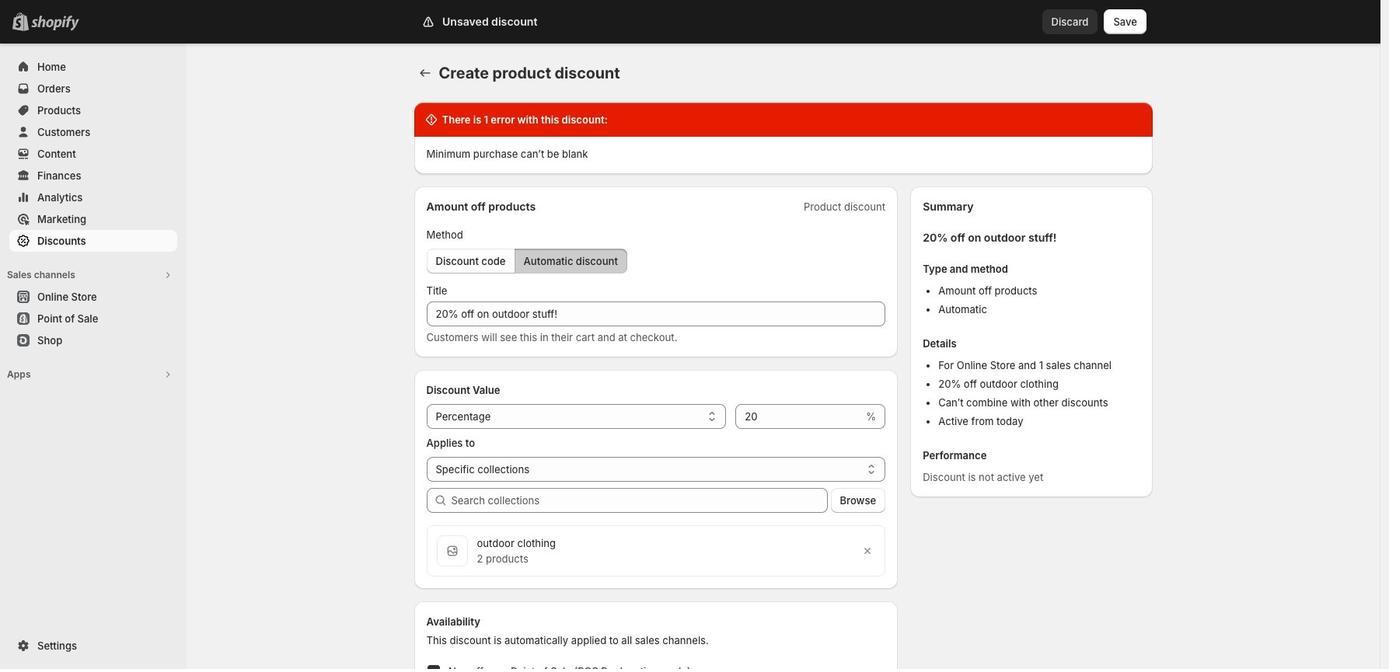 Task type: vqa. For each thing, say whether or not it's contained in the screenshot.
Search collections TEXT BOX
yes



Task type: locate. For each thing, give the bounding box(es) containing it.
Search collections text field
[[451, 488, 828, 513]]

None text field
[[736, 404, 864, 429]]

None text field
[[427, 302, 886, 327]]

shopify image
[[31, 16, 79, 31]]



